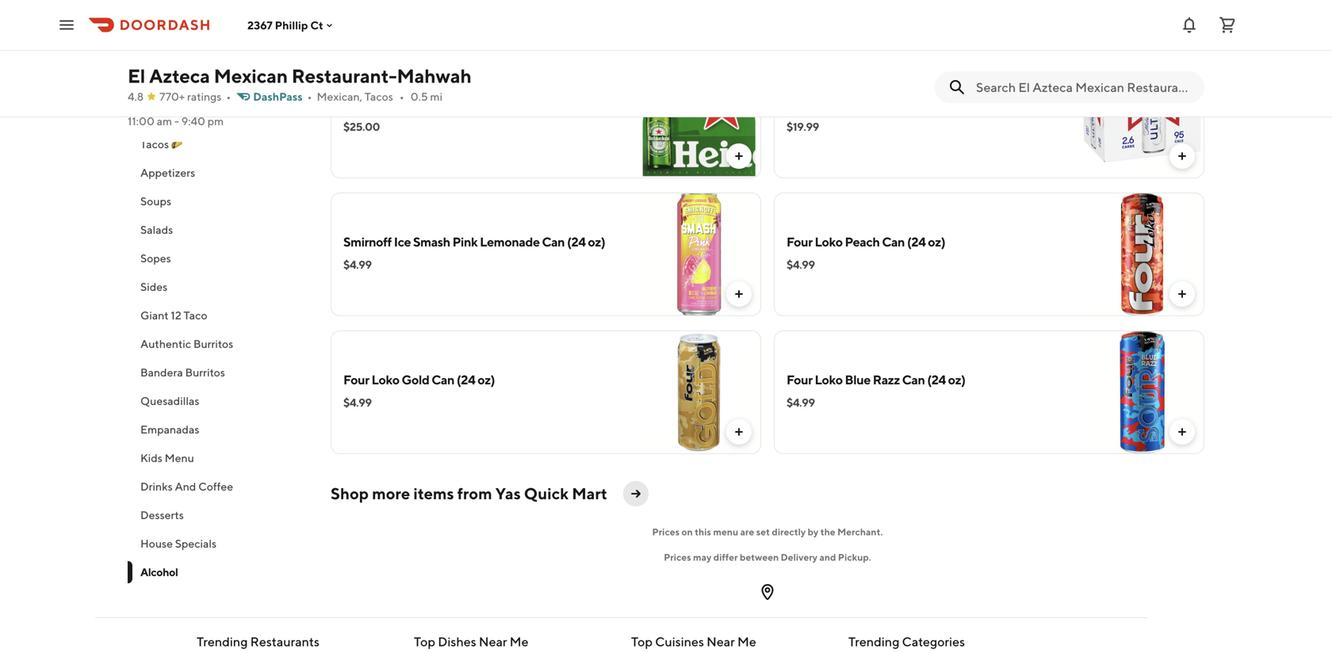 Task type: describe. For each thing, give the bounding box(es) containing it.
four loko blue razz can (24 oz)
[[787, 372, 966, 387]]

desserts button
[[128, 501, 312, 530]]

bottles
[[563, 96, 604, 111]]

heineken original premium malt lager bottles (12 oz x 12 ct)
[[343, 96, 677, 111]]

smirnoff ice smash pink lemonade can (24 oz)
[[343, 234, 605, 249]]

on
[[682, 527, 693, 538]]

$19.99
[[787, 120, 819, 133]]

can right the peach
[[882, 234, 905, 249]]

desserts
[[140, 509, 184, 522]]

giant 12 taco
[[140, 309, 207, 322]]

2 • from the left
[[307, 90, 312, 103]]

categories
[[902, 635, 965, 650]]

mi
[[430, 90, 443, 103]]

add item to cart image for smirnoff ice smash pink lemonade can (24 oz)
[[733, 288, 746, 301]]

prices for prices on this menu are set directly by the merchant .
[[652, 527, 680, 538]]

and
[[820, 552, 836, 563]]

burritos for bandera burritos
[[185, 366, 225, 379]]

.
[[881, 527, 883, 538]]

3 add item to cart image from the top
[[1176, 288, 1189, 301]]

kids
[[140, 452, 163, 465]]

quick
[[524, 485, 569, 503]]

can right razz
[[902, 372, 925, 387]]

x for heineken original premium malt lager bottles (12 oz x 12 ct)
[[640, 96, 646, 111]]

directly
[[772, 527, 806, 538]]

prices on this menu are set directly by the merchant .
[[652, 527, 883, 538]]

alcohol
[[140, 566, 178, 579]]

full
[[128, 94, 156, 113]]

me for top cuisines near me
[[738, 635, 757, 650]]

salads
[[140, 223, 173, 236]]

12 for michelob ultra superior light beer cans (12 oz x 12 ct)
[[1055, 96, 1067, 111]]

delivery
[[781, 552, 818, 563]]

mexican, tacos • 0.5 mi
[[317, 90, 443, 103]]

loko for peach
[[815, 234, 843, 249]]

sides button
[[128, 273, 312, 301]]

action image
[[630, 488, 643, 501]]

smash
[[413, 234, 450, 249]]

bandera
[[140, 366, 183, 379]]

$4.99 for four loko peach can (24 oz)
[[787, 258, 815, 271]]

premium
[[447, 96, 499, 111]]

menu for full
[[159, 94, 202, 113]]

mexican,
[[317, 90, 362, 103]]

0.5
[[411, 90, 428, 103]]

9:40
[[181, 115, 205, 128]]

tacos inside button
[[140, 138, 169, 151]]

(24 right lemonade
[[567, 234, 586, 249]]

lager
[[529, 96, 561, 111]]

menu for kids
[[165, 452, 194, 465]]

house specials
[[140, 537, 217, 551]]

by
[[808, 527, 819, 538]]

shop
[[331, 485, 369, 503]]

el azteca mexican restaurant-mahwah
[[128, 65, 472, 87]]

am
[[157, 115, 172, 128]]

ct) for heineken original premium malt lager bottles (12 oz x 12 ct)
[[662, 96, 677, 111]]

-
[[174, 115, 179, 128]]

12 inside button
[[171, 309, 181, 322]]

four loko peach can (24 oz) image
[[1081, 193, 1205, 317]]

mexican
[[214, 65, 288, 87]]

taco
[[184, 309, 207, 322]]

dishes
[[438, 635, 477, 650]]

can right gold
[[432, 372, 455, 387]]

2367
[[247, 18, 273, 32]]

top for top cuisines near me
[[631, 635, 653, 650]]

bandera burritos
[[140, 366, 225, 379]]

mahwah
[[397, 65, 472, 87]]

giant
[[140, 309, 169, 322]]

kids menu
[[140, 452, 194, 465]]

ct) for michelob ultra superior light beer cans (12 oz x 12 ct)
[[1069, 96, 1085, 111]]

me for top dishes near me
[[510, 635, 529, 650]]

superior
[[872, 96, 920, 111]]

twisted tea original can (12 oz) image
[[1081, 0, 1205, 40]]

add item to cart image for four loko gold can (24 oz)
[[733, 426, 746, 439]]

(12 for bottles
[[606, 96, 622, 111]]

four for four loko gold can (24 oz)
[[343, 372, 369, 387]]

smirnoff
[[343, 234, 392, 249]]

sopes
[[140, 252, 171, 265]]

may
[[693, 552, 712, 563]]

2 add item to cart image from the top
[[1176, 150, 1189, 163]]

are
[[741, 527, 755, 538]]

top cuisines near me
[[631, 635, 757, 650]]

burritos for authentic burritos
[[193, 338, 233, 351]]

ultra
[[842, 96, 870, 111]]

empanadas
[[140, 423, 199, 436]]

open menu image
[[57, 15, 76, 35]]

ice
[[394, 234, 411, 249]]

house specials button
[[128, 530, 312, 558]]

authentic
[[140, 338, 191, 351]]

four loko gold can (24 oz) image
[[638, 331, 762, 455]]

12 for heineken original premium malt lager bottles (12 oz x 12 ct)
[[648, 96, 660, 111]]

heineken original premium malt lager bottles (12 oz x 12 ct) image
[[638, 55, 762, 178]]

four for four loko peach can (24 oz)
[[787, 234, 813, 249]]

beer
[[954, 96, 981, 111]]

appetizers
[[140, 166, 195, 179]]

tacos 🌮
[[140, 138, 182, 151]]

770+
[[160, 90, 185, 103]]

coffee
[[198, 480, 233, 493]]

kids menu button
[[128, 444, 312, 473]]

set
[[757, 527, 770, 538]]

0 items, open order cart image
[[1218, 15, 1237, 35]]



Task type: locate. For each thing, give the bounding box(es) containing it.
salads button
[[128, 216, 312, 244]]

1 horizontal spatial 12
[[648, 96, 660, 111]]

1 horizontal spatial near
[[707, 635, 735, 650]]

malt
[[501, 96, 527, 111]]

2 x from the left
[[1047, 96, 1053, 111]]

loko for gold
[[372, 372, 400, 387]]

0 vertical spatial menu
[[159, 94, 202, 113]]

top left cuisines
[[631, 635, 653, 650]]

heineken
[[343, 96, 398, 111]]

empanadas button
[[128, 416, 312, 444]]

0 horizontal spatial top
[[414, 635, 436, 650]]

sides
[[140, 280, 168, 293]]

0 horizontal spatial x
[[640, 96, 646, 111]]

0 horizontal spatial •
[[226, 90, 231, 103]]

michelob ultra superior light beer cans (12 oz x 12 ct)
[[787, 96, 1085, 111]]

$25.00
[[343, 120, 380, 133]]

azteca
[[149, 65, 210, 87]]

add item to cart image
[[733, 150, 746, 163], [733, 288, 746, 301], [733, 426, 746, 439], [1176, 426, 1189, 439]]

loko
[[815, 234, 843, 249], [372, 372, 400, 387], [815, 372, 843, 387]]

el
[[128, 65, 145, 87]]

tacos up $25.00
[[365, 90, 393, 103]]

burritos
[[193, 338, 233, 351], [185, 366, 225, 379]]

2 ct) from the left
[[1069, 96, 1085, 111]]

2 horizontal spatial 12
[[1055, 96, 1067, 111]]

between
[[740, 552, 779, 563]]

(12 for cans
[[1013, 96, 1029, 111]]

2 horizontal spatial •
[[400, 90, 404, 103]]

lemonade
[[480, 234, 540, 249]]

(12 right the 'cans'
[[1013, 96, 1029, 111]]

soups
[[140, 195, 171, 208]]

burritos down authentic burritos button
[[185, 366, 225, 379]]

(24
[[567, 234, 586, 249], [907, 234, 926, 249], [457, 372, 475, 387], [928, 372, 946, 387]]

0 vertical spatial prices
[[652, 527, 680, 538]]

2 trending from the left
[[849, 635, 900, 650]]

3 • from the left
[[400, 90, 404, 103]]

oz for bottles
[[624, 96, 637, 111]]

dashpass
[[253, 90, 303, 103]]

menu
[[713, 527, 739, 538]]

trending left restaurants
[[197, 635, 248, 650]]

near right dishes
[[479, 635, 507, 650]]

near for cuisines
[[707, 635, 735, 650]]

me
[[510, 635, 529, 650], [738, 635, 757, 650]]

x right bottles
[[640, 96, 646, 111]]

shop more items from yas quick mart
[[331, 485, 608, 503]]

0 horizontal spatial (12
[[606, 96, 622, 111]]

four loko blue razz can (24 oz) image
[[1081, 331, 1205, 455]]

drinks and coffee
[[140, 480, 233, 493]]

restaurants
[[250, 635, 320, 650]]

0 vertical spatial add item to cart image
[[1176, 12, 1189, 25]]

more
[[372, 485, 410, 503]]

12 right bottles
[[648, 96, 660, 111]]

from
[[457, 485, 492, 503]]

2367 phillip ct
[[247, 18, 323, 32]]

12
[[648, 96, 660, 111], [1055, 96, 1067, 111], [171, 309, 181, 322]]

4.8
[[128, 90, 144, 103]]

2 me from the left
[[738, 635, 757, 650]]

quesadillas
[[140, 395, 199, 408]]

yas
[[496, 485, 521, 503]]

sopes button
[[128, 244, 312, 273]]

prices left on
[[652, 527, 680, 538]]

prices
[[652, 527, 680, 538], [664, 552, 691, 563]]

x for michelob ultra superior light beer cans (12 oz x 12 ct)
[[1047, 96, 1053, 111]]

0 horizontal spatial ct)
[[662, 96, 677, 111]]

light
[[922, 96, 952, 111]]

oz right bottles
[[624, 96, 637, 111]]

2 vertical spatial add item to cart image
[[1176, 288, 1189, 301]]

1 horizontal spatial (12
[[1013, 96, 1029, 111]]

0 horizontal spatial trending
[[197, 635, 248, 650]]

prices left may
[[664, 552, 691, 563]]

$4.99 down four loko blue razz can (24 oz)
[[787, 396, 815, 409]]

• left 0.5
[[400, 90, 404, 103]]

top for top dishes near me
[[414, 635, 436, 650]]

(12 right bottles
[[606, 96, 622, 111]]

dashpass •
[[253, 90, 312, 103]]

0 horizontal spatial oz
[[624, 96, 637, 111]]

(24 right the peach
[[907, 234, 926, 249]]

authentic burritos
[[140, 338, 233, 351]]

trending categories
[[849, 635, 965, 650]]

oz for cans
[[1032, 96, 1045, 111]]

four loko peach can (24 oz)
[[787, 234, 946, 249]]

1 (12 from the left
[[606, 96, 622, 111]]

me right cuisines
[[738, 635, 757, 650]]

and
[[175, 480, 196, 493]]

add item to cart image
[[1176, 12, 1189, 25], [1176, 150, 1189, 163], [1176, 288, 1189, 301]]

razz
[[873, 372, 900, 387]]

2 near from the left
[[707, 635, 735, 650]]

burritos down giant 12 taco button
[[193, 338, 233, 351]]

1 near from the left
[[479, 635, 507, 650]]

$4.99 down four loko gold can (24 oz)
[[343, 396, 372, 409]]

house
[[140, 537, 173, 551]]

specials
[[175, 537, 217, 551]]

2 (12 from the left
[[1013, 96, 1029, 111]]

$4.99
[[343, 258, 372, 271], [787, 258, 815, 271], [343, 396, 372, 409], [787, 396, 815, 409]]

0 vertical spatial tacos
[[365, 90, 393, 103]]

loko left gold
[[372, 372, 400, 387]]

drinks
[[140, 480, 173, 493]]

tacos 🌮 button
[[128, 130, 312, 159]]

add item to cart image for four loko blue razz can (24 oz)
[[1176, 426, 1189, 439]]

authentic burritos button
[[128, 330, 312, 359]]

2367 phillip ct button
[[247, 18, 336, 32]]

cans
[[983, 96, 1011, 111]]

smirnoff ice smash pink lemonade can (24 oz) image
[[638, 193, 762, 317]]

11:00
[[128, 115, 155, 128]]

1 horizontal spatial me
[[738, 635, 757, 650]]

menu right kids
[[165, 452, 194, 465]]

gold
[[402, 372, 429, 387]]

oz
[[624, 96, 637, 111], [1032, 96, 1045, 111]]

•
[[226, 90, 231, 103], [307, 90, 312, 103], [400, 90, 404, 103]]

loko for blue
[[815, 372, 843, 387]]

770+ ratings •
[[160, 90, 231, 103]]

near
[[479, 635, 507, 650], [707, 635, 735, 650]]

1 vertical spatial burritos
[[185, 366, 225, 379]]

• right ratings
[[226, 90, 231, 103]]

michelob ultra superior light beer cans (12 oz x 12 ct) image
[[1081, 55, 1205, 178]]

ratings
[[187, 90, 222, 103]]

0 horizontal spatial near
[[479, 635, 507, 650]]

1 oz from the left
[[624, 96, 637, 111]]

loko left blue
[[815, 372, 843, 387]]

prices may differ between delivery and pickup.
[[664, 552, 872, 563]]

can right lemonade
[[542, 234, 565, 249]]

1 • from the left
[[226, 90, 231, 103]]

four for four loko blue razz can (24 oz)
[[787, 372, 813, 387]]

oz right the 'cans'
[[1032, 96, 1045, 111]]

1 ct) from the left
[[662, 96, 677, 111]]

phillip
[[275, 18, 308, 32]]

1 horizontal spatial •
[[307, 90, 312, 103]]

differ
[[714, 552, 738, 563]]

giant 12 taco button
[[128, 301, 312, 330]]

1 horizontal spatial x
[[1047, 96, 1053, 111]]

pickup.
[[838, 552, 872, 563]]

top dishes near me
[[414, 635, 529, 650]]

1 horizontal spatial ct)
[[1069, 96, 1085, 111]]

$4.99 for four loko blue razz can (24 oz)
[[787, 396, 815, 409]]

oz)
[[588, 234, 605, 249], [928, 234, 946, 249], [478, 372, 495, 387], [948, 372, 966, 387]]

1 vertical spatial add item to cart image
[[1176, 150, 1189, 163]]

top left dishes
[[414, 635, 436, 650]]

loko left the peach
[[815, 234, 843, 249]]

Item Search search field
[[976, 79, 1192, 96]]

trending
[[197, 635, 248, 650], [849, 635, 900, 650]]

• for 770+ ratings •
[[226, 90, 231, 103]]

cuisines
[[655, 635, 704, 650]]

pm
[[208, 115, 224, 128]]

appetizers button
[[128, 159, 312, 187]]

ct
[[310, 18, 323, 32]]

me right dishes
[[510, 635, 529, 650]]

tacos left 🌮
[[140, 138, 169, 151]]

1 vertical spatial menu
[[165, 452, 194, 465]]

the
[[821, 527, 836, 538]]

(24 right razz
[[928, 372, 946, 387]]

trending for trending restaurants
[[197, 635, 248, 650]]

1 trending from the left
[[197, 635, 248, 650]]

$4.99 for four loko gold can (24 oz)
[[343, 396, 372, 409]]

0 vertical spatial burritos
[[193, 338, 233, 351]]

drinks and coffee button
[[128, 473, 312, 501]]

trending for trending categories
[[849, 635, 900, 650]]

x
[[640, 96, 646, 111], [1047, 96, 1053, 111]]

full menu 11:00 am - 9:40 pm
[[128, 94, 224, 128]]

1 add item to cart image from the top
[[1176, 12, 1189, 25]]

1 me from the left
[[510, 635, 529, 650]]

(12
[[606, 96, 622, 111], [1013, 96, 1029, 111]]

1 vertical spatial prices
[[664, 552, 691, 563]]

1 x from the left
[[640, 96, 646, 111]]

pink
[[453, 234, 478, 249]]

trending left the categories
[[849, 635, 900, 650]]

1 horizontal spatial tacos
[[365, 90, 393, 103]]

near right cuisines
[[707, 635, 735, 650]]

menu inside full menu 11:00 am - 9:40 pm
[[159, 94, 202, 113]]

four loko gold can (24 oz)
[[343, 372, 495, 387]]

menu up -
[[159, 94, 202, 113]]

$4.99 down smirnoff at the left of page
[[343, 258, 372, 271]]

michelob
[[787, 96, 840, 111]]

2 top from the left
[[631, 635, 653, 650]]

1 horizontal spatial oz
[[1032, 96, 1045, 111]]

four left gold
[[343, 372, 369, 387]]

this
[[695, 527, 712, 538]]

12 left taco
[[171, 309, 181, 322]]

0 horizontal spatial me
[[510, 635, 529, 650]]

items
[[414, 485, 454, 503]]

four left blue
[[787, 372, 813, 387]]

1 horizontal spatial top
[[631, 635, 653, 650]]

0 horizontal spatial tacos
[[140, 138, 169, 151]]

four left the peach
[[787, 234, 813, 249]]

notification bell image
[[1180, 15, 1199, 35]]

1 vertical spatial tacos
[[140, 138, 169, 151]]

1 top from the left
[[414, 635, 436, 650]]

merchant
[[838, 527, 881, 538]]

original
[[400, 96, 445, 111]]

• for mexican, tacos • 0.5 mi
[[400, 90, 404, 103]]

blue
[[845, 372, 871, 387]]

0 horizontal spatial 12
[[171, 309, 181, 322]]

(24 right gold
[[457, 372, 475, 387]]

x down the item search search box
[[1047, 96, 1053, 111]]

menu inside button
[[165, 452, 194, 465]]

menu
[[159, 94, 202, 113], [165, 452, 194, 465]]

• down el azteca mexican restaurant-mahwah
[[307, 90, 312, 103]]

$4.99 down four loko peach can (24 oz)
[[787, 258, 815, 271]]

12 down the item search search box
[[1055, 96, 1067, 111]]

prices for prices may differ between delivery and pickup.
[[664, 552, 691, 563]]

$4.99 for smirnoff ice smash pink lemonade can (24 oz)
[[343, 258, 372, 271]]

2 oz from the left
[[1032, 96, 1045, 111]]

tacos
[[365, 90, 393, 103], [140, 138, 169, 151]]

near for dishes
[[479, 635, 507, 650]]

1 horizontal spatial trending
[[849, 635, 900, 650]]



Task type: vqa. For each thing, say whether or not it's contained in the screenshot.
Helpful related to 2nd Helpful button from the bottom
no



